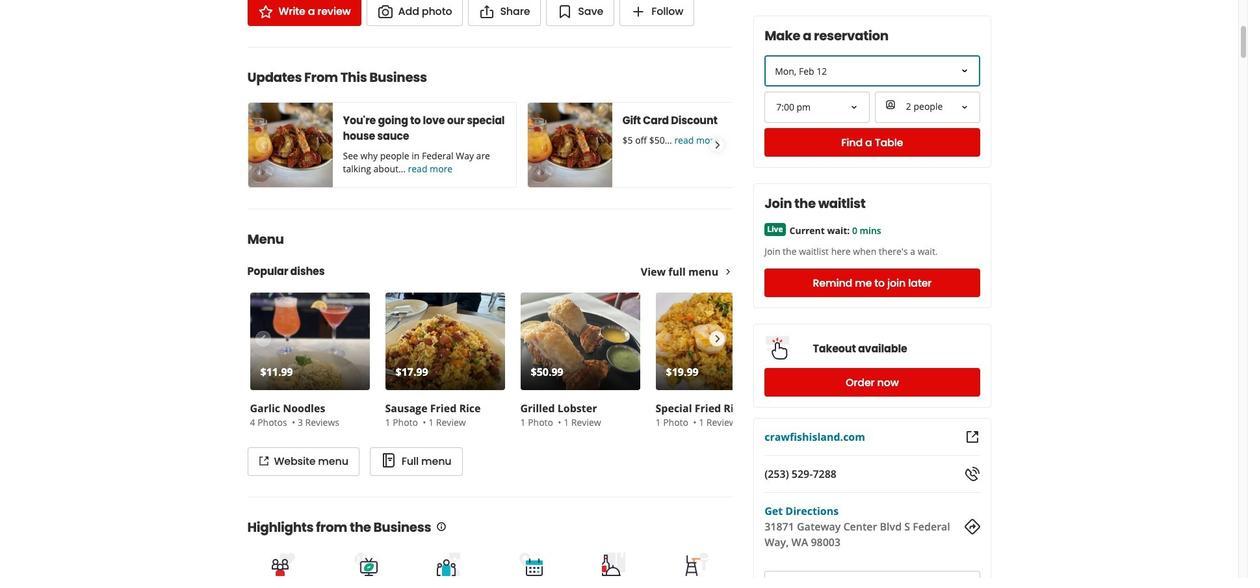 Task type: vqa. For each thing, say whether or not it's contained in the screenshot.
the to
no



Task type: describe. For each thing, give the bounding box(es) containing it.
24 menu v2 image
[[381, 453, 397, 469]]

24 phone v2 image
[[965, 466, 980, 482]]

gift card discount image
[[528, 103, 612, 187]]

24 add v2 image
[[631, 4, 647, 20]]

special fried rice seafood image
[[656, 293, 776, 390]]

takes_reservations image
[[519, 551, 545, 577]]

24 external link v2 image
[[965, 429, 980, 445]]

updates from this business element
[[227, 47, 796, 188]]

24 star v2 image
[[258, 4, 273, 20]]

24 share v2 image
[[480, 4, 495, 20]]

14 chevron right outline image
[[724, 267, 733, 276]]

previous image
[[255, 137, 270, 153]]

next image for previous image at the top left
[[710, 137, 725, 153]]

previous image
[[255, 331, 270, 347]]

you're going to love our special house  sauce image
[[248, 103, 333, 187]]

garlic noodles image
[[250, 293, 370, 390]]



Task type: locate. For each thing, give the bounding box(es) containing it.
sausage fried rice image
[[385, 293, 505, 390]]

0 vertical spatial next image
[[710, 137, 725, 153]]

next image for previous icon
[[710, 331, 725, 347]]

large_group_friendly image
[[436, 551, 462, 577]]

kid_friendly image
[[684, 551, 710, 577]]

sports_on_tv image
[[353, 551, 379, 577]]

info icon image
[[436, 522, 447, 532], [436, 522, 447, 532]]

menu element
[[227, 209, 778, 476]]

16 external link v2 image
[[259, 456, 269, 466]]

family_owned_operated image
[[271, 551, 297, 577]]

2 next image from the top
[[710, 331, 725, 347]]

24 directions v2 image
[[965, 519, 980, 535]]

Select a date text field
[[765, 55, 980, 86]]

grilled lobster image
[[521, 293, 640, 390]]

1 next image from the top
[[710, 137, 725, 153]]

24 camera v2 image
[[378, 4, 393, 20]]

1 vertical spatial next image
[[710, 331, 725, 347]]

fine_dining image
[[601, 551, 627, 577]]

next image
[[710, 137, 725, 153], [710, 331, 725, 347]]

None field
[[875, 92, 980, 123], [766, 93, 869, 122], [875, 92, 980, 123], [766, 93, 869, 122]]

24 save outline v2 image
[[558, 4, 573, 20]]



